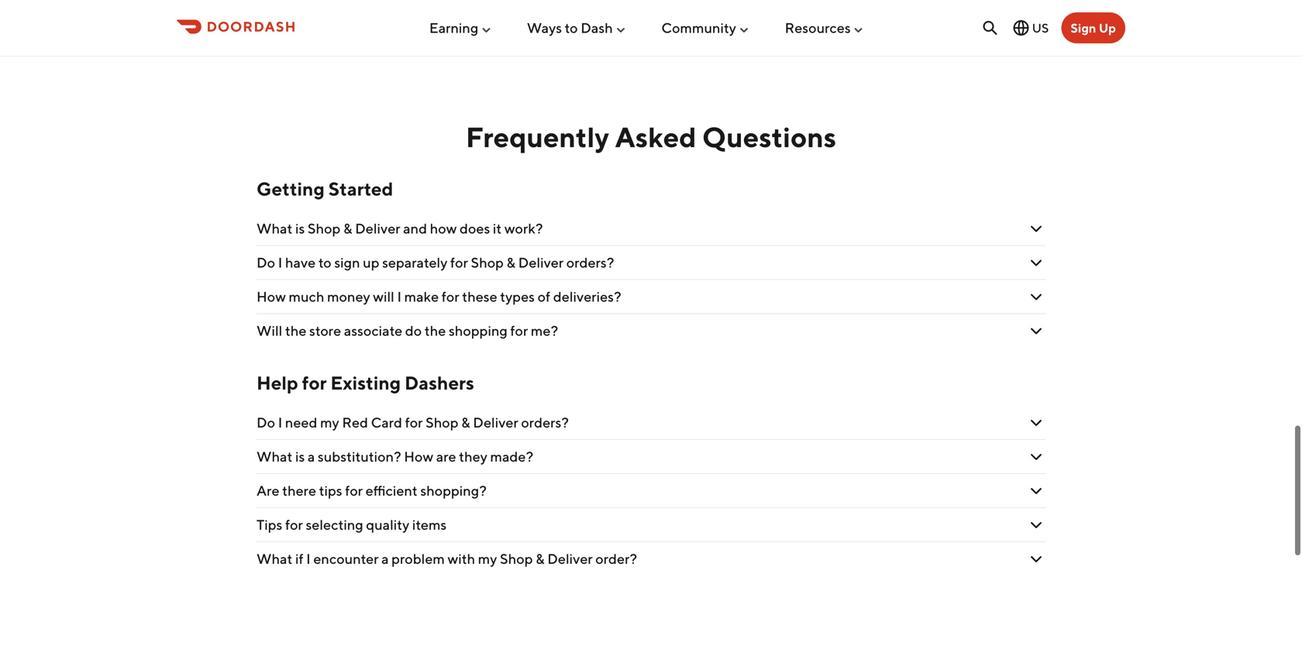 Task type: locate. For each thing, give the bounding box(es) containing it.
2 chevron down image from the top
[[1027, 322, 1046, 340]]

shop up these at the left of page
[[471, 254, 504, 271]]

what is shop & deliver and how does it work?
[[257, 220, 543, 237]]

orders?
[[566, 254, 614, 271], [521, 414, 569, 431]]

what if i encounter a problem with my shop & deliver order?
[[257, 551, 637, 567]]

0 vertical spatial a
[[308, 449, 315, 465]]

does
[[460, 220, 490, 237]]

1 what from the top
[[257, 220, 292, 237]]

and
[[403, 220, 427, 237]]

i left the need
[[278, 414, 282, 431]]

the right do
[[425, 322, 446, 339]]

tips
[[257, 517, 282, 533]]

encounter
[[313, 551, 379, 567]]

0 vertical spatial is
[[295, 220, 305, 237]]

ways to dash link
[[527, 13, 627, 42]]

chevron down image for do i have to sign up separately for shop & deliver orders?
[[1027, 254, 1046, 272]]

3 chevron down image from the top
[[1027, 448, 1046, 466]]

are
[[436, 449, 456, 465]]

dash
[[581, 19, 613, 36]]

much
[[289, 288, 324, 305]]

my right with
[[478, 551, 497, 567]]

sign
[[334, 254, 360, 271]]

0 vertical spatial orders?
[[566, 254, 614, 271]]

1 vertical spatial do
[[257, 414, 275, 431]]

5 chevron down image from the top
[[1027, 550, 1046, 569]]

0 vertical spatial how
[[257, 288, 286, 305]]

2 vertical spatial what
[[257, 551, 292, 567]]

separately
[[382, 254, 448, 271]]

i left have
[[278, 254, 282, 271]]

have
[[285, 254, 316, 271]]

chevron down image for these
[[1027, 288, 1046, 306]]

associate
[[344, 322, 402, 339]]

4 chevron down image from the top
[[1027, 516, 1046, 535]]

0 horizontal spatial how
[[257, 288, 286, 305]]

&
[[343, 220, 352, 237], [507, 254, 515, 271], [461, 414, 470, 431], [536, 551, 545, 567]]

for
[[450, 254, 468, 271], [442, 288, 459, 305], [510, 322, 528, 339], [302, 372, 327, 394], [405, 414, 423, 431], [345, 483, 363, 499], [285, 517, 303, 533]]

is up have
[[295, 220, 305, 237]]

1 vertical spatial a
[[381, 551, 389, 567]]

1 horizontal spatial to
[[565, 19, 578, 36]]

0 horizontal spatial a
[[308, 449, 315, 465]]

2 is from the top
[[295, 449, 305, 465]]

ways to dash
[[527, 19, 613, 36]]

to left the dash
[[565, 19, 578, 36]]

me?
[[531, 322, 558, 339]]

the right will
[[285, 322, 306, 339]]

it
[[493, 220, 502, 237]]

chevron down image for does
[[1027, 219, 1046, 238]]

up
[[1099, 21, 1116, 35]]

1 vertical spatial what
[[257, 449, 292, 465]]

i right will at left
[[397, 288, 402, 305]]

chevron down image for tips for selecting quality items
[[1027, 516, 1046, 535]]

1 vertical spatial to
[[318, 254, 332, 271]]

1 do from the top
[[257, 254, 275, 271]]

orders? up deliveries?
[[566, 254, 614, 271]]

do for do i need my red card for shop & deliver orders?
[[257, 414, 275, 431]]

is
[[295, 220, 305, 237], [295, 449, 305, 465]]

substitution?
[[318, 449, 401, 465]]

1 vertical spatial is
[[295, 449, 305, 465]]

to left sign
[[318, 254, 332, 271]]

1 is from the top
[[295, 220, 305, 237]]

are there tips for efficient shopping?
[[257, 483, 487, 499]]

do i need my red card for shop & deliver orders?
[[257, 414, 569, 431]]

3 chevron down image from the top
[[1027, 414, 1046, 432]]

1 vertical spatial my
[[478, 551, 497, 567]]

types
[[500, 288, 535, 305]]

chevron down image
[[1027, 254, 1046, 272], [1027, 322, 1046, 340], [1027, 414, 1046, 432], [1027, 516, 1046, 535], [1027, 550, 1046, 569]]

& up sign
[[343, 220, 352, 237]]

1 chevron down image from the top
[[1027, 219, 1046, 238]]

earning
[[429, 19, 478, 36]]

shop right with
[[500, 551, 533, 567]]

will
[[373, 288, 394, 305]]

what is a substitution? how are they made?
[[257, 449, 533, 465]]

globe line image
[[1012, 19, 1031, 37]]

1 horizontal spatial how
[[404, 449, 433, 465]]

shop
[[308, 220, 341, 237], [471, 254, 504, 271], [426, 414, 458, 431], [500, 551, 533, 567]]

they
[[459, 449, 487, 465]]

is up there
[[295, 449, 305, 465]]

0 vertical spatial do
[[257, 254, 275, 271]]

what for what is shop & deliver and how does it work?
[[257, 220, 292, 237]]

earning link
[[429, 13, 492, 42]]

0 horizontal spatial the
[[285, 322, 306, 339]]

shop up are
[[426, 414, 458, 431]]

my
[[320, 414, 339, 431], [478, 551, 497, 567]]

1 horizontal spatial the
[[425, 322, 446, 339]]

what for what if i encounter a problem with my shop & deliver order?
[[257, 551, 292, 567]]

to
[[565, 19, 578, 36], [318, 254, 332, 271]]

what up are
[[257, 449, 292, 465]]

what left the if
[[257, 551, 292, 567]]

2 chevron down image from the top
[[1027, 288, 1046, 306]]

shopping
[[449, 322, 508, 339]]

sign
[[1071, 21, 1096, 35]]

work?
[[504, 220, 543, 237]]

my left red at left bottom
[[320, 414, 339, 431]]

deliver up of
[[518, 254, 564, 271]]

3 what from the top
[[257, 551, 292, 567]]

help
[[257, 372, 298, 394]]

2 do from the top
[[257, 414, 275, 431]]

1 chevron down image from the top
[[1027, 254, 1046, 272]]

chevron down image
[[1027, 219, 1046, 238], [1027, 288, 1046, 306], [1027, 448, 1046, 466], [1027, 482, 1046, 500]]

a
[[308, 449, 315, 465], [381, 551, 389, 567]]

deliver
[[355, 220, 400, 237], [518, 254, 564, 271], [473, 414, 518, 431], [547, 551, 593, 567]]

a left problem
[[381, 551, 389, 567]]

do left the need
[[257, 414, 275, 431]]

how
[[257, 288, 286, 305], [404, 449, 433, 465]]

what down the getting
[[257, 220, 292, 237]]

& left order?
[[536, 551, 545, 567]]

what
[[257, 220, 292, 237], [257, 449, 292, 465], [257, 551, 292, 567]]

what for what is a substitution? how are they made?
[[257, 449, 292, 465]]

0 vertical spatial to
[[565, 19, 578, 36]]

0 vertical spatial what
[[257, 220, 292, 237]]

red
[[342, 414, 368, 431]]

selecting
[[306, 517, 363, 533]]

0 horizontal spatial my
[[320, 414, 339, 431]]

do i have to sign up separately for shop & deliver orders?
[[257, 254, 614, 271]]

do left have
[[257, 254, 275, 271]]

asked
[[615, 121, 696, 154]]

with
[[448, 551, 475, 567]]

do
[[257, 254, 275, 271], [257, 414, 275, 431]]

the
[[285, 322, 306, 339], [425, 322, 446, 339]]

2 what from the top
[[257, 449, 292, 465]]

orders? up made?
[[521, 414, 569, 431]]

is for shop
[[295, 220, 305, 237]]

i right the if
[[306, 551, 311, 567]]

how left are
[[404, 449, 433, 465]]

problem
[[392, 551, 445, 567]]

1 vertical spatial how
[[404, 449, 433, 465]]

a down the need
[[308, 449, 315, 465]]

will
[[257, 322, 282, 339]]

chevron down image for what if i encounter a problem with my shop & deliver order?
[[1027, 550, 1046, 569]]

made?
[[490, 449, 533, 465]]

i
[[278, 254, 282, 271], [397, 288, 402, 305], [278, 414, 282, 431], [306, 551, 311, 567]]

tips
[[319, 483, 342, 499]]

how up will
[[257, 288, 286, 305]]

1 the from the left
[[285, 322, 306, 339]]



Task type: describe. For each thing, give the bounding box(es) containing it.
resources link
[[785, 13, 865, 42]]

up
[[363, 254, 379, 271]]

of
[[538, 288, 550, 305]]

community link
[[661, 13, 750, 42]]

tips for selecting quality items
[[257, 517, 447, 533]]

how
[[430, 220, 457, 237]]

how much money will i make for these types of deliveries?
[[257, 288, 621, 305]]

1 horizontal spatial my
[[478, 551, 497, 567]]

is for a
[[295, 449, 305, 465]]

deliver up up
[[355, 220, 400, 237]]

deliveries?
[[553, 288, 621, 305]]

2 the from the left
[[425, 322, 446, 339]]

items
[[412, 517, 447, 533]]

dashers
[[405, 372, 474, 394]]

deliver up made?
[[473, 414, 518, 431]]

do
[[405, 322, 422, 339]]

help for existing dashers
[[257, 372, 474, 394]]

questions
[[702, 121, 836, 154]]

& up they
[[461, 414, 470, 431]]

card
[[371, 414, 402, 431]]

0 vertical spatial my
[[320, 414, 339, 431]]

frequently
[[466, 121, 609, 154]]

make
[[404, 288, 439, 305]]

frequently asked questions
[[466, 121, 836, 154]]

sign up button
[[1061, 12, 1125, 43]]

do for do i have to sign up separately for shop & deliver orders?
[[257, 254, 275, 271]]

shop down getting started
[[308, 220, 341, 237]]

are
[[257, 483, 279, 499]]

started
[[328, 178, 393, 200]]

if
[[295, 551, 303, 567]]

chevron down image for do i need my red card for shop & deliver orders?
[[1027, 414, 1046, 432]]

1 vertical spatial orders?
[[521, 414, 569, 431]]

need
[[285, 414, 317, 431]]

dx_makethemost_walk image
[[660, 0, 1125, 41]]

ways
[[527, 19, 562, 36]]

will the store associate do the shopping for me?
[[257, 322, 558, 339]]

getting
[[257, 178, 325, 200]]

getting started
[[257, 178, 393, 200]]

us
[[1032, 21, 1049, 35]]

resources
[[785, 19, 851, 36]]

quality
[[366, 517, 409, 533]]

deliver left order?
[[547, 551, 593, 567]]

there
[[282, 483, 316, 499]]

chevron down image for made?
[[1027, 448, 1046, 466]]

these
[[462, 288, 497, 305]]

existing
[[330, 372, 401, 394]]

shopping?
[[420, 483, 487, 499]]

money
[[327, 288, 370, 305]]

4 chevron down image from the top
[[1027, 482, 1046, 500]]

1 horizontal spatial a
[[381, 551, 389, 567]]

& up the types
[[507, 254, 515, 271]]

store
[[309, 322, 341, 339]]

sign up
[[1071, 21, 1116, 35]]

order?
[[595, 551, 637, 567]]

chevron down image for will the store associate do the shopping for me?
[[1027, 322, 1046, 340]]

community
[[661, 19, 736, 36]]

efficient
[[366, 483, 418, 499]]

0 horizontal spatial to
[[318, 254, 332, 271]]



Task type: vqa. For each thing, say whether or not it's contained in the screenshot.
What to the top
yes



